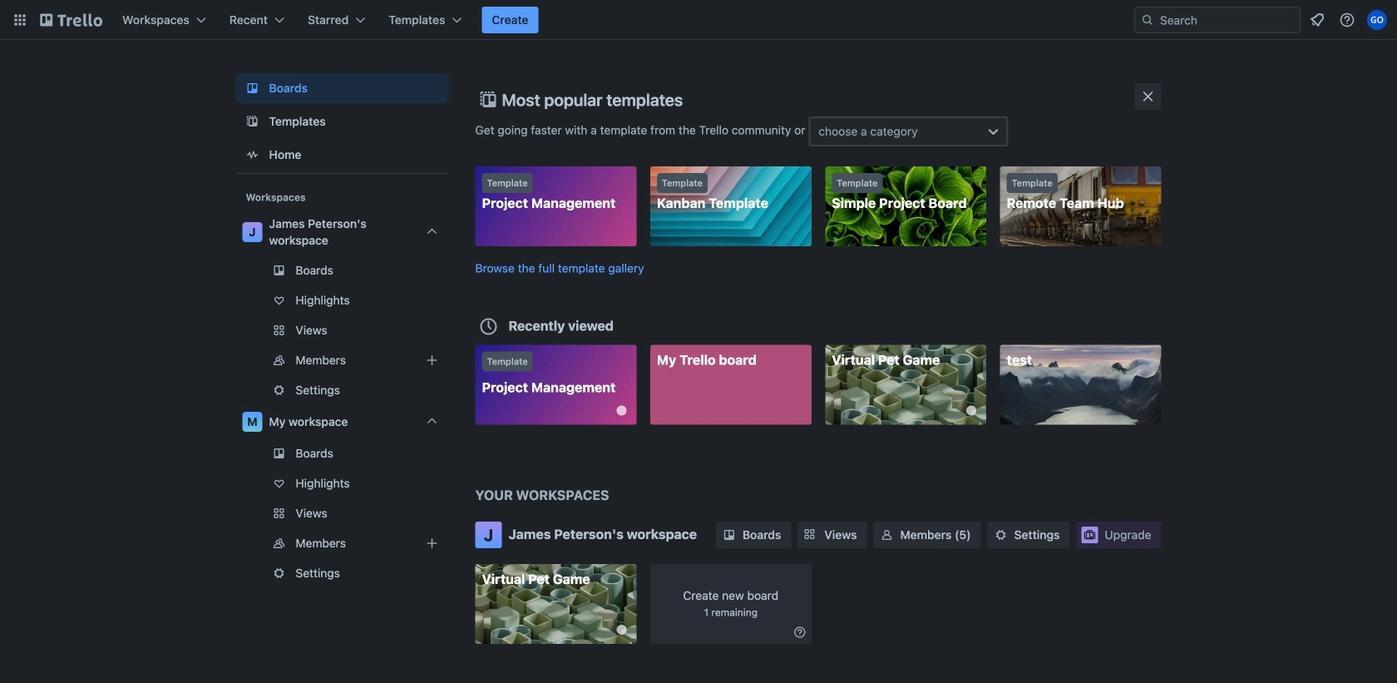 Task type: describe. For each thing, give the bounding box(es) containing it.
2 add image from the top
[[422, 533, 442, 553]]

home image
[[243, 145, 263, 165]]

open information menu image
[[1340, 12, 1356, 28]]

primary element
[[0, 0, 1398, 40]]

Search field
[[1155, 7, 1301, 32]]

2 horizontal spatial sm image
[[993, 527, 1010, 543]]

back to home image
[[40, 7, 102, 33]]

0 notifications image
[[1308, 10, 1328, 30]]



Task type: locate. For each thing, give the bounding box(es) containing it.
0 horizontal spatial sm image
[[792, 624, 809, 641]]

1 horizontal spatial sm image
[[879, 527, 896, 543]]

gary orlando (garyorlando) image
[[1368, 10, 1388, 30]]

template board image
[[243, 112, 263, 131]]

sm image
[[879, 527, 896, 543], [993, 527, 1010, 543], [792, 624, 809, 641]]

1 add image from the top
[[422, 350, 442, 370]]

add image
[[422, 350, 442, 370], [422, 533, 442, 553]]

1 vertical spatial add image
[[422, 533, 442, 553]]

board image
[[243, 78, 263, 98]]

there is new activity on this board. image
[[617, 625, 627, 635]]

sm image
[[721, 527, 738, 543]]

search image
[[1142, 13, 1155, 27]]

0 vertical spatial add image
[[422, 350, 442, 370]]



Task type: vqa. For each thing, say whether or not it's contained in the screenshot.
topmost James Peterson (jamespeterson93) icon
no



